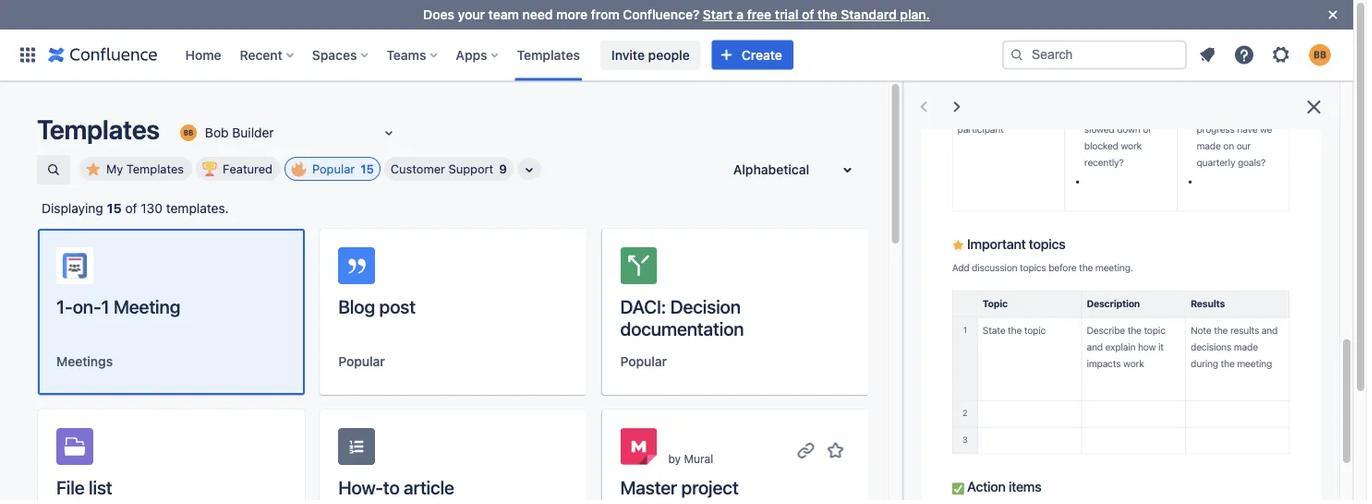 Task type: locate. For each thing, give the bounding box(es) containing it.
documentation down "project"
[[620, 499, 744, 501]]

2 vertical spatial templates
[[126, 162, 184, 176]]

more categories image
[[518, 159, 540, 181]]

alphabetical
[[733, 162, 809, 177]]

popular down blog
[[338, 354, 385, 370]]

1 popular button from the left
[[338, 353, 385, 371]]

0 vertical spatial templates
[[517, 47, 580, 62]]

my templates
[[106, 162, 184, 176]]

your profile and preferences image
[[1309, 44, 1331, 66]]

previous template image
[[912, 96, 935, 118]]

15
[[360, 162, 374, 176], [107, 201, 122, 216]]

130
[[141, 201, 163, 216]]

2 documentation from the top
[[620, 499, 744, 501]]

team
[[488, 7, 519, 22]]

popular down daci:
[[620, 354, 667, 370]]

appswitcher icon image
[[17, 44, 39, 66]]

templates up my
[[37, 114, 160, 145]]

meeting
[[114, 296, 180, 317]]

1 horizontal spatial popular button
[[620, 353, 667, 371]]

decision
[[670, 296, 741, 317]]

templates down need
[[517, 47, 580, 62]]

of left the
[[802, 7, 814, 22]]

15 left customer
[[360, 162, 374, 176]]

popular button for blog post
[[338, 353, 385, 371]]

blog post
[[338, 296, 416, 317]]

1 vertical spatial of
[[125, 201, 137, 216]]

Search field
[[1002, 40, 1187, 70]]

open image
[[378, 122, 400, 144]]

on-
[[73, 296, 101, 317]]

trial
[[775, 7, 798, 22]]

1 horizontal spatial of
[[802, 7, 814, 22]]

star master project documentation image
[[825, 440, 847, 462]]

documentation down decision
[[620, 318, 744, 339]]

list
[[89, 477, 112, 498]]

0 vertical spatial of
[[802, 7, 814, 22]]

popular button down blog
[[338, 353, 385, 371]]

popular button down daci:
[[620, 353, 667, 371]]

close image
[[1303, 96, 1325, 118]]

0 horizontal spatial popular button
[[338, 353, 385, 371]]

recent
[[240, 47, 283, 62]]

create
[[742, 47, 782, 62]]

apps
[[456, 47, 487, 62]]

popular left customer
[[312, 162, 355, 176]]

banner
[[0, 29, 1353, 81]]

how-to article
[[338, 477, 454, 498]]

2 popular button from the left
[[620, 353, 667, 371]]

help icon image
[[1233, 44, 1255, 66]]

1-on-1 meeting
[[56, 296, 180, 317]]

popular button
[[338, 353, 385, 371], [620, 353, 667, 371]]

notification icon image
[[1196, 44, 1218, 66]]

banner containing home
[[0, 29, 1353, 81]]

1
[[101, 296, 109, 317]]

0 horizontal spatial 15
[[107, 201, 122, 216]]

templates up 130
[[126, 162, 184, 176]]

featured
[[223, 162, 273, 176]]

alphabetical button
[[722, 155, 870, 185]]

start
[[703, 7, 733, 22]]

0 horizontal spatial of
[[125, 201, 137, 216]]

templates link
[[511, 40, 586, 70]]

0 vertical spatial documentation
[[620, 318, 744, 339]]

None text field
[[177, 124, 181, 142]]

1 vertical spatial documentation
[[620, 499, 744, 501]]

featured button
[[196, 157, 281, 181]]

builder
[[232, 125, 274, 141]]

of left 130
[[125, 201, 137, 216]]

share link image
[[795, 440, 817, 462]]

how-
[[338, 477, 383, 498]]

home
[[185, 47, 221, 62]]

the
[[818, 7, 837, 22]]

templates
[[517, 47, 580, 62], [37, 114, 160, 145], [126, 162, 184, 176]]

my
[[106, 162, 123, 176]]

by mural
[[668, 453, 713, 466]]

documentation
[[620, 318, 744, 339], [620, 499, 744, 501]]

1 horizontal spatial 15
[[360, 162, 374, 176]]

of
[[802, 7, 814, 22], [125, 201, 137, 216]]

confluence?
[[623, 7, 700, 22]]

15 left 130
[[107, 201, 122, 216]]

popular
[[312, 162, 355, 176], [338, 354, 385, 370], [620, 354, 667, 370]]

post
[[379, 296, 416, 317]]

apps button
[[450, 40, 506, 70]]

confluence image
[[48, 44, 158, 66], [48, 44, 158, 66]]

teams button
[[381, 40, 445, 70]]

a
[[736, 7, 744, 22]]

1 documentation from the top
[[620, 318, 744, 339]]

1 vertical spatial templates
[[37, 114, 160, 145]]

templates inside button
[[126, 162, 184, 176]]

your
[[458, 7, 485, 22]]



Task type: describe. For each thing, give the bounding box(es) containing it.
mural
[[684, 453, 713, 466]]

teams
[[386, 47, 426, 62]]

popular button for daci: decision documentation
[[620, 353, 667, 371]]

project
[[681, 477, 739, 498]]

bob
[[205, 125, 229, 141]]

file list
[[56, 477, 112, 498]]

0 vertical spatial 15
[[360, 162, 374, 176]]

spaces
[[312, 47, 357, 62]]

file list button
[[38, 410, 305, 501]]

next template image
[[946, 96, 968, 118]]

meetings button
[[56, 353, 113, 371]]

to
[[383, 477, 400, 498]]

create button
[[712, 40, 793, 70]]

settings icon image
[[1270, 44, 1292, 66]]

documentation for project
[[620, 499, 744, 501]]

from
[[591, 7, 620, 22]]

popular for blog post
[[338, 354, 385, 370]]

templates.
[[166, 201, 229, 216]]

standard
[[841, 7, 897, 22]]

my templates button
[[79, 157, 192, 181]]

bob builder
[[205, 125, 274, 141]]

search image
[[1010, 48, 1024, 62]]

displaying
[[42, 201, 103, 216]]

home link
[[180, 40, 227, 70]]

support
[[448, 162, 493, 176]]

does your team need more from confluence? start a free trial of the standard plan.
[[423, 7, 930, 22]]

1-
[[56, 296, 73, 317]]

master project documentation
[[620, 477, 744, 501]]

plan.
[[900, 7, 930, 22]]

spaces button
[[307, 40, 375, 70]]

invite
[[611, 47, 645, 62]]

share link image
[[513, 440, 535, 462]]

free
[[747, 7, 771, 22]]

by
[[668, 453, 681, 466]]

how-to article button
[[320, 410, 587, 501]]

more
[[556, 7, 588, 22]]

popular for daci: decision documentation
[[620, 354, 667, 370]]

master
[[620, 477, 677, 498]]

customer
[[391, 162, 445, 176]]

1 vertical spatial 15
[[107, 201, 122, 216]]

open search bar image
[[46, 163, 61, 177]]

blog
[[338, 296, 375, 317]]

people
[[648, 47, 690, 62]]

article
[[404, 477, 454, 498]]

meetings
[[56, 354, 113, 370]]

daci:
[[620, 296, 666, 317]]

daci: decision documentation
[[620, 296, 744, 339]]

recent button
[[234, 40, 301, 70]]

documentation for decision
[[620, 318, 744, 339]]

need
[[522, 7, 553, 22]]

close image
[[1322, 4, 1344, 26]]

does
[[423, 7, 454, 22]]

invite people
[[611, 47, 690, 62]]

global element
[[11, 29, 1002, 81]]

displaying 15 of 130 templates.
[[42, 201, 229, 216]]

templates inside 'global' element
[[517, 47, 580, 62]]

star how-to article image
[[543, 440, 565, 462]]

file
[[56, 477, 85, 498]]

invite people button
[[600, 40, 701, 70]]

9
[[499, 162, 507, 176]]

customer support 9
[[391, 162, 507, 176]]

start a free trial of the standard plan. link
[[703, 7, 930, 22]]



Task type: vqa. For each thing, say whether or not it's contained in the screenshot.
Star Master project documentation icon
yes



